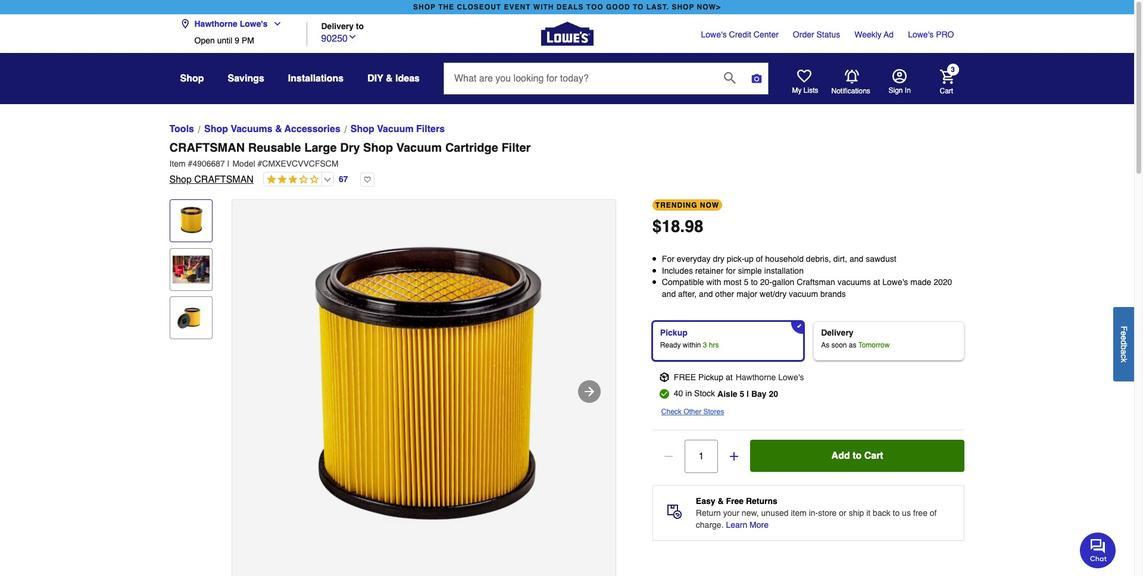 Task type: locate. For each thing, give the bounding box(es) containing it.
0 vertical spatial |
[[227, 159, 230, 168]]

cart
[[940, 87, 953, 95], [864, 451, 883, 462]]

0 vertical spatial hawthorne
[[194, 19, 237, 29]]

to left us on the right of the page
[[893, 509, 900, 518]]

in
[[685, 389, 692, 399]]

sign in
[[889, 86, 911, 95]]

shop inside the 'craftsman reusable large dry shop vacuum cartridge filter item # 4906687 | model # cmxevcvvcfscm'
[[363, 141, 393, 155]]

to
[[633, 3, 644, 11]]

| left bay
[[747, 390, 749, 399]]

retainer
[[695, 266, 724, 275]]

2 # from the left
[[257, 159, 262, 168]]

pickup up ready
[[660, 328, 688, 338]]

to inside 'easy & free returns return your new, unused item in-store or ship it back to us free of charge.'
[[893, 509, 900, 518]]

0 horizontal spatial hawthorne
[[194, 19, 237, 29]]

e up "b"
[[1119, 336, 1129, 340]]

delivery for as
[[821, 328, 854, 338]]

0 vertical spatial 3
[[951, 66, 955, 74]]

pickup up stock
[[698, 373, 723, 382]]

option group
[[648, 317, 970, 366]]

dry
[[340, 141, 360, 155]]

delivery inside "delivery as soon as tomorrow"
[[821, 328, 854, 338]]

at up the 40 in stock aisle 5 | bay 20
[[726, 373, 733, 382]]

.
[[680, 217, 685, 236]]

of right free
[[930, 509, 937, 518]]

everyday
[[677, 254, 711, 264]]

0 vertical spatial delivery
[[321, 21, 354, 31]]

2 horizontal spatial and
[[850, 254, 864, 264]]

& up reusable
[[275, 124, 282, 135]]

shop left the
[[413, 3, 436, 11]]

1 horizontal spatial pickup
[[698, 373, 723, 382]]

shop for shop
[[180, 73, 204, 84]]

check circle filled image
[[660, 390, 669, 399]]

0 vertical spatial at
[[873, 278, 880, 287]]

0 vertical spatial craftsman
[[169, 141, 245, 155]]

pickup image
[[660, 373, 669, 382]]

0 vertical spatial &
[[386, 73, 393, 84]]

chevron down image
[[268, 19, 282, 29]]

lowe's
[[240, 19, 268, 29], [701, 30, 727, 39], [908, 30, 934, 39], [883, 278, 908, 287], [778, 373, 804, 382]]

1 vertical spatial vacuum
[[396, 141, 442, 155]]

1 vertical spatial 3
[[703, 341, 707, 350]]

heart outline image
[[360, 173, 375, 187]]

0 vertical spatial 5
[[744, 278, 749, 287]]

to inside button
[[853, 451, 862, 462]]

3 left hrs
[[703, 341, 707, 350]]

minus image
[[663, 451, 674, 463]]

check
[[661, 408, 682, 416]]

lowe's pro link
[[908, 29, 954, 40]]

and right dirt, on the right top of page
[[850, 254, 864, 264]]

pro
[[936, 30, 954, 39]]

reusable
[[248, 141, 301, 155]]

cart inside button
[[864, 451, 883, 462]]

f
[[1119, 326, 1129, 331]]

1 horizontal spatial at
[[873, 278, 880, 287]]

open until 9 pm
[[194, 36, 254, 45]]

notifications
[[831, 87, 870, 95]]

for
[[662, 254, 674, 264]]

shop craftsman
[[169, 174, 254, 185]]

Search Query text field
[[444, 63, 714, 94]]

shop down shop vacuum filters
[[363, 141, 393, 155]]

& inside 'easy & free returns return your new, unused item in-store or ship it back to us free of charge.'
[[718, 497, 724, 506]]

installations button
[[288, 68, 344, 89]]

free
[[674, 373, 696, 382]]

free pickup at hawthorne lowe's
[[674, 373, 804, 382]]

hawthorne up open until 9 pm
[[194, 19, 237, 29]]

1 horizontal spatial #
[[257, 159, 262, 168]]

0 vertical spatial of
[[756, 254, 763, 264]]

learn more link
[[726, 519, 769, 531]]

craftsman up 4906687 on the left of the page
[[169, 141, 245, 155]]

arrow right image
[[582, 385, 596, 399]]

3 down "pro"
[[951, 66, 955, 74]]

hawthorne
[[194, 19, 237, 29], [736, 373, 776, 382]]

hawthorne lowe's button
[[180, 12, 287, 36]]

craftsman down 4906687 on the left of the page
[[194, 174, 254, 185]]

delivery for to
[[321, 21, 354, 31]]

1 vertical spatial at
[[726, 373, 733, 382]]

accessories
[[285, 124, 340, 135]]

2020
[[934, 278, 952, 287]]

check other stores
[[661, 408, 724, 416]]

0 horizontal spatial at
[[726, 373, 733, 382]]

cart right add
[[864, 451, 883, 462]]

other
[[684, 408, 701, 416]]

item number 4 9 0 6 6 8 7 and model number c m x e v c v v c f s c m element
[[169, 158, 965, 170]]

# right model
[[257, 159, 262, 168]]

& inside button
[[386, 73, 393, 84]]

shop for shop vacuum filters
[[351, 124, 374, 135]]

b
[[1119, 345, 1129, 350]]

ship
[[849, 509, 864, 518]]

0 horizontal spatial of
[[756, 254, 763, 264]]

tools link
[[169, 122, 194, 136]]

large
[[304, 141, 337, 155]]

craftsman
[[169, 141, 245, 155], [194, 174, 254, 185]]

order status
[[793, 30, 840, 39]]

delivery up 90250
[[321, 21, 354, 31]]

and down compatible
[[662, 289, 676, 299]]

now>
[[697, 3, 721, 11]]

diy & ideas
[[367, 73, 420, 84]]

craftsman  #cmxevcvvcfscm - thumbnail2 image
[[172, 251, 209, 288]]

3
[[951, 66, 955, 74], [703, 341, 707, 350]]

add to cart
[[832, 451, 883, 462]]

the
[[438, 3, 454, 11]]

90250 button
[[321, 30, 357, 46]]

lowe's inside for everyday dry pick-up of household debris, dirt, and sawdust includes retainer for simple installation compatible with most 5 to 20-gallon craftsman vacuums at lowe's made 2020 and after, and other major wet/dry vacuum brands
[[883, 278, 908, 287]]

0 horizontal spatial shop
[[413, 3, 436, 11]]

at right the vacuums
[[873, 278, 880, 287]]

lowe's home improvement lists image
[[797, 69, 811, 83]]

with
[[706, 278, 721, 287]]

1 horizontal spatial delivery
[[821, 328, 854, 338]]

shop down open
[[180, 73, 204, 84]]

to left 20- at top right
[[751, 278, 758, 287]]

up
[[744, 254, 754, 264]]

5 up major
[[744, 278, 749, 287]]

& left free at the bottom
[[718, 497, 724, 506]]

craftsman inside the 'craftsman reusable large dry shop vacuum cartridge filter item # 4906687 | model # cmxevcvvcfscm'
[[169, 141, 245, 155]]

|
[[227, 159, 230, 168], [747, 390, 749, 399]]

sign
[[889, 86, 903, 95]]

& right diy at the top left
[[386, 73, 393, 84]]

1 horizontal spatial cart
[[940, 87, 953, 95]]

vacuum left filters
[[377, 124, 414, 135]]

shop right tools link
[[204, 124, 228, 135]]

0 vertical spatial vacuum
[[377, 124, 414, 135]]

in
[[905, 86, 911, 95]]

and down with
[[699, 289, 713, 299]]

return
[[696, 509, 721, 518]]

delivery up the soon
[[821, 328, 854, 338]]

to right add
[[853, 451, 862, 462]]

craftsman  #cmxevcvvcfscm image
[[232, 200, 615, 576]]

5 right aisle
[[740, 390, 744, 399]]

cart down lowe's home improvement cart "image"
[[940, 87, 953, 95]]

unused
[[761, 509, 789, 518]]

a
[[1119, 350, 1129, 354]]

new,
[[742, 509, 759, 518]]

pickup
[[660, 328, 688, 338], [698, 373, 723, 382]]

0 vertical spatial pickup
[[660, 328, 688, 338]]

closeout
[[457, 3, 501, 11]]

e up d
[[1119, 331, 1129, 336]]

0 horizontal spatial 3
[[703, 341, 707, 350]]

1 vertical spatial of
[[930, 509, 937, 518]]

| inside the 'craftsman reusable large dry shop vacuum cartridge filter item # 4906687 | model # cmxevcvvcfscm'
[[227, 159, 230, 168]]

1 vertical spatial |
[[747, 390, 749, 399]]

| inside the 40 in stock aisle 5 | bay 20
[[747, 390, 749, 399]]

1 vertical spatial delivery
[[821, 328, 854, 338]]

0 horizontal spatial delivery
[[321, 21, 354, 31]]

at
[[873, 278, 880, 287], [726, 373, 733, 382]]

craftsman
[[797, 278, 835, 287]]

as
[[849, 341, 857, 350]]

easy & free returns return your new, unused item in-store or ship it back to us free of charge.
[[696, 497, 937, 530]]

1 vertical spatial cart
[[864, 451, 883, 462]]

shop down item
[[169, 174, 192, 185]]

1 vertical spatial pickup
[[698, 373, 723, 382]]

debris,
[[806, 254, 831, 264]]

3 inside 'pickup ready within 3 hrs'
[[703, 341, 707, 350]]

diy
[[367, 73, 383, 84]]

shop vacuums & accessories
[[204, 124, 340, 135]]

| left model
[[227, 159, 230, 168]]

vacuum down filters
[[396, 141, 442, 155]]

filters
[[416, 124, 445, 135]]

craftsman reusable large dry shop vacuum cartridge filter item # 4906687 | model # cmxevcvvcfscm
[[169, 141, 531, 168]]

simple
[[738, 266, 762, 275]]

ad
[[884, 30, 894, 39]]

too
[[586, 3, 604, 11]]

None search field
[[444, 63, 769, 104]]

craftsman  #cmxevcvvcfscm - thumbnail image
[[172, 202, 209, 239]]

1 vertical spatial 5
[[740, 390, 744, 399]]

order
[[793, 30, 814, 39]]

of inside for everyday dry pick-up of household debris, dirt, and sawdust includes retainer for simple installation compatible with most 5 to 20-gallon craftsman vacuums at lowe's made 2020 and after, and other major wet/dry vacuum brands
[[756, 254, 763, 264]]

installations
[[288, 73, 344, 84]]

learn
[[726, 521, 747, 530]]

2 shop from the left
[[672, 3, 694, 11]]

40 in stock aisle 5 | bay 20
[[674, 389, 778, 399]]

1 horizontal spatial |
[[747, 390, 749, 399]]

0 horizontal spatial cart
[[864, 451, 883, 462]]

0 horizontal spatial #
[[188, 159, 193, 168]]

filter
[[502, 141, 531, 155]]

1 horizontal spatial of
[[930, 509, 937, 518]]

$ 18 . 98
[[652, 217, 703, 236]]

0 horizontal spatial pickup
[[660, 328, 688, 338]]

2 vertical spatial &
[[718, 497, 724, 506]]

shop up dry
[[351, 124, 374, 135]]

credit
[[729, 30, 751, 39]]

Stepper number input field with increment and decrement buttons number field
[[685, 440, 718, 474]]

camera image
[[751, 73, 763, 85]]

# right item
[[188, 159, 193, 168]]

hawthorne up bay
[[736, 373, 776, 382]]

of inside 'easy & free returns return your new, unused item in-store or ship it back to us free of charge.'
[[930, 509, 937, 518]]

savings
[[228, 73, 264, 84]]

3.3 stars image
[[264, 174, 319, 186]]

of right the up
[[756, 254, 763, 264]]

shop right the last.
[[672, 3, 694, 11]]

1 horizontal spatial &
[[386, 73, 393, 84]]

1 horizontal spatial shop
[[672, 3, 694, 11]]

cartridge
[[445, 141, 498, 155]]

chat invite button image
[[1080, 532, 1116, 569]]

1 horizontal spatial 3
[[951, 66, 955, 74]]

hawthorne inside button
[[194, 19, 237, 29]]

1 vertical spatial &
[[275, 124, 282, 135]]

lowe's credit center link
[[701, 29, 779, 40]]

18
[[662, 217, 680, 236]]

pickup ready within 3 hrs
[[660, 328, 719, 350]]

0 horizontal spatial |
[[227, 159, 230, 168]]

1 vertical spatial hawthorne
[[736, 373, 776, 382]]

2 horizontal spatial &
[[718, 497, 724, 506]]

with
[[533, 3, 554, 11]]

after,
[[678, 289, 697, 299]]



Task type: vqa. For each thing, say whether or not it's contained in the screenshot.
the leftmost Inlet
no



Task type: describe. For each thing, give the bounding box(es) containing it.
plus image
[[728, 451, 740, 463]]

item
[[791, 509, 807, 518]]

trending
[[655, 201, 698, 210]]

shop the closeout event with deals too good to last. shop now> link
[[411, 0, 723, 14]]

wet/dry
[[760, 289, 787, 299]]

shop for shop vacuums & accessories
[[204, 124, 228, 135]]

1 horizontal spatial hawthorne
[[736, 373, 776, 382]]

weekly ad
[[855, 30, 894, 39]]

item
[[169, 159, 186, 168]]

soon
[[831, 341, 847, 350]]

dirt,
[[833, 254, 847, 264]]

0 horizontal spatial &
[[275, 124, 282, 135]]

within
[[683, 341, 701, 350]]

cmxevcvvcfscm
[[262, 159, 339, 168]]

2 e from the top
[[1119, 336, 1129, 340]]

free
[[913, 509, 928, 518]]

hrs
[[709, 341, 719, 350]]

40
[[674, 389, 683, 399]]

stock
[[694, 389, 715, 399]]

includes
[[662, 266, 693, 275]]

in-
[[809, 509, 818, 518]]

d
[[1119, 340, 1129, 345]]

5 inside for everyday dry pick-up of household debris, dirt, and sawdust includes retainer for simple installation compatible with most 5 to 20-gallon craftsman vacuums at lowe's made 2020 and after, and other major wet/dry vacuum brands
[[744, 278, 749, 287]]

major
[[737, 289, 757, 299]]

your
[[723, 509, 739, 518]]

at inside for everyday dry pick-up of household debris, dirt, and sawdust includes retainer for simple installation compatible with most 5 to 20-gallon craftsman vacuums at lowe's made 2020 and after, and other major wet/dry vacuum brands
[[873, 278, 880, 287]]

bay
[[751, 390, 767, 399]]

lowe's home improvement notification center image
[[845, 69, 859, 84]]

lowe's home improvement account image
[[892, 69, 907, 83]]

vacuums
[[231, 124, 273, 135]]

aisle
[[718, 390, 737, 399]]

shop vacuum filters link
[[351, 122, 445, 136]]

vacuum inside the 'craftsman reusable large dry shop vacuum cartridge filter item # 4906687 | model # cmxevcvvcfscm'
[[396, 141, 442, 155]]

check other stores button
[[661, 406, 724, 418]]

c
[[1119, 354, 1129, 358]]

gallon
[[772, 278, 795, 287]]

location image
[[180, 19, 190, 29]]

event
[[504, 3, 531, 11]]

sign in button
[[889, 69, 911, 95]]

1 # from the left
[[188, 159, 193, 168]]

1 e from the top
[[1119, 331, 1129, 336]]

lowe's inside button
[[240, 19, 268, 29]]

shop vacuum filters
[[351, 124, 445, 135]]

search image
[[724, 72, 736, 84]]

dry
[[713, 254, 725, 264]]

lowe's home improvement logo image
[[541, 7, 593, 60]]

$
[[652, 217, 662, 236]]

lowe's home improvement cart image
[[940, 69, 954, 84]]

open
[[194, 36, 215, 45]]

now
[[700, 201, 719, 210]]

tools
[[169, 124, 194, 135]]

model
[[232, 159, 255, 168]]

status
[[817, 30, 840, 39]]

returns
[[746, 497, 777, 506]]

lowe's pro
[[908, 30, 954, 39]]

stores
[[703, 408, 724, 416]]

as
[[821, 341, 830, 350]]

or
[[839, 509, 847, 518]]

shop the closeout event with deals too good to last. shop now>
[[413, 3, 721, 11]]

savings button
[[228, 68, 264, 89]]

5 inside the 40 in stock aisle 5 | bay 20
[[740, 390, 744, 399]]

1 shop from the left
[[413, 3, 436, 11]]

it
[[866, 509, 871, 518]]

made
[[911, 278, 931, 287]]

household
[[765, 254, 804, 264]]

vacuum inside shop vacuum filters link
[[377, 124, 414, 135]]

shop for shop craftsman
[[169, 174, 192, 185]]

us
[[902, 509, 911, 518]]

back
[[873, 509, 891, 518]]

f e e d b a c k button
[[1113, 307, 1134, 381]]

easy
[[696, 497, 715, 506]]

until
[[217, 36, 232, 45]]

installation
[[764, 266, 804, 275]]

ideas
[[395, 73, 420, 84]]

other
[[715, 289, 734, 299]]

my lists
[[792, 86, 818, 95]]

chevron down image
[[348, 32, 357, 41]]

option group containing pickup
[[648, 317, 970, 366]]

for
[[726, 266, 736, 275]]

my lists link
[[792, 69, 818, 95]]

1 vertical spatial craftsman
[[194, 174, 254, 185]]

ready
[[660, 341, 681, 350]]

& for diy
[[386, 73, 393, 84]]

charge.
[[696, 521, 724, 530]]

pickup inside 'pickup ready within 3 hrs'
[[660, 328, 688, 338]]

craftsman  #cmxevcvvcfscm - thumbnail3 image
[[172, 300, 209, 337]]

1 horizontal spatial and
[[699, 289, 713, 299]]

to inside for everyday dry pick-up of household debris, dirt, and sawdust includes retainer for simple installation compatible with most 5 to 20-gallon craftsman vacuums at lowe's made 2020 and after, and other major wet/dry vacuum brands
[[751, 278, 758, 287]]

20
[[769, 390, 778, 399]]

order status link
[[793, 29, 840, 40]]

store
[[818, 509, 837, 518]]

pm
[[242, 36, 254, 45]]

hawthorne lowe's
[[194, 19, 268, 29]]

good
[[606, 3, 630, 11]]

add to cart button
[[750, 440, 965, 472]]

67
[[339, 174, 348, 184]]

& for easy
[[718, 497, 724, 506]]

my
[[792, 86, 802, 95]]

trending now
[[655, 201, 719, 210]]

learn more
[[726, 521, 769, 530]]

shop button
[[180, 68, 204, 89]]

weekly ad link
[[855, 29, 894, 40]]

most
[[724, 278, 742, 287]]

to up chevron down icon at the left top of page
[[356, 21, 364, 31]]

0 vertical spatial cart
[[940, 87, 953, 95]]

brands
[[820, 289, 846, 299]]

0 horizontal spatial and
[[662, 289, 676, 299]]

add
[[832, 451, 850, 462]]

90250
[[321, 33, 348, 44]]

vacuum
[[789, 289, 818, 299]]



